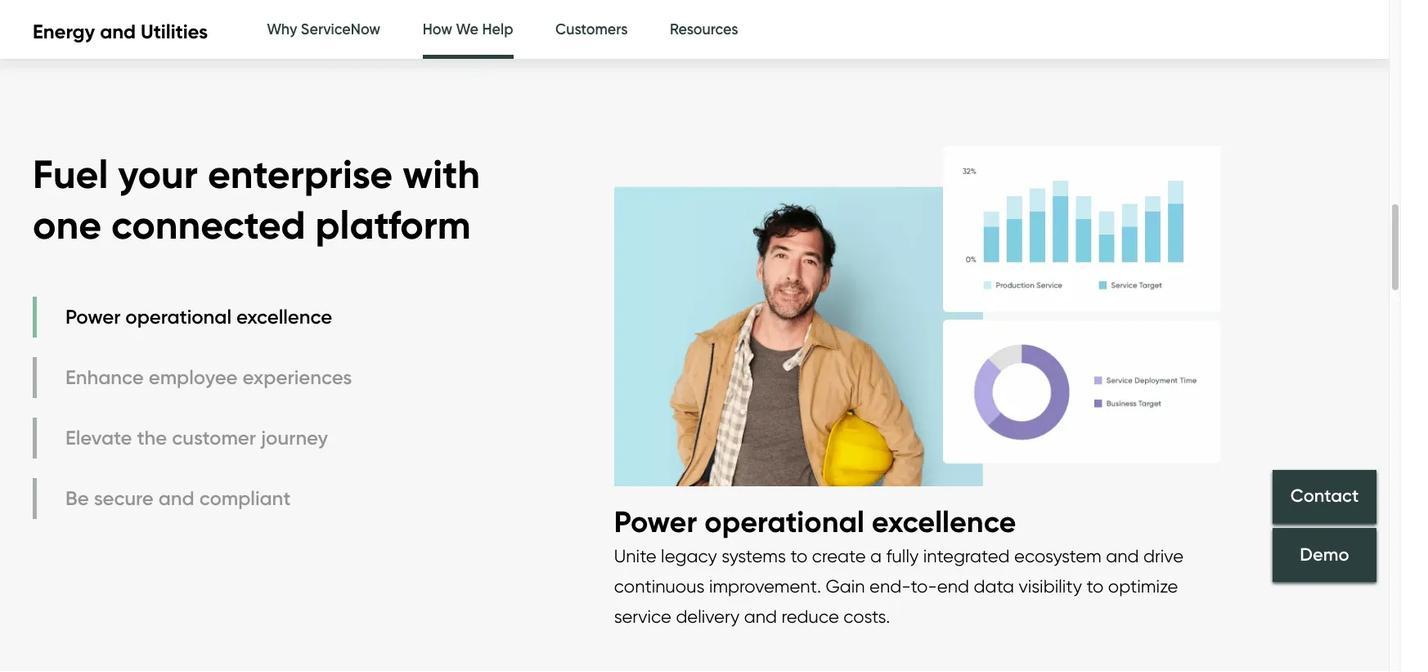 Task type: describe. For each thing, give the bounding box(es) containing it.
optimize
[[1109, 576, 1179, 597]]

service
[[614, 607, 672, 628]]

be secure and compliant link
[[33, 478, 356, 519]]

power operational excellence
[[65, 305, 332, 329]]

power for power operational excellence unite legacy systems to create a fully integrated ecosystem and drive continuous improvement. gain end-to-end data visibility to optimize service delivery and reduce costs.
[[614, 504, 697, 540]]

platform
[[315, 201, 471, 250]]

0 vertical spatial to
[[791, 545, 808, 567]]

enhance employee experiences
[[65, 366, 352, 390]]

enterprise
[[208, 150, 393, 199]]

experiences
[[243, 366, 352, 390]]

help
[[482, 20, 513, 38]]

improvement.
[[709, 576, 821, 597]]

fully
[[887, 545, 919, 567]]

why servicenow
[[267, 20, 381, 38]]

be
[[65, 487, 89, 511]]

energy and utilities
[[33, 20, 208, 43]]

utility worker next to a service target and business target graph. image
[[614, 129, 1221, 503]]

compliant
[[199, 487, 291, 511]]

systems
[[722, 545, 786, 567]]

enhance
[[65, 366, 144, 390]]

contact
[[1291, 486, 1359, 508]]

visibility
[[1019, 576, 1082, 597]]

excellence for power operational excellence
[[236, 305, 332, 329]]

end
[[938, 576, 970, 597]]

utilities
[[141, 20, 208, 43]]

contact link
[[1273, 470, 1377, 524]]

resources
[[670, 20, 738, 38]]

gain
[[826, 576, 865, 597]]

customer
[[172, 426, 256, 450]]

employee
[[149, 366, 238, 390]]

and right energy
[[100, 20, 136, 43]]

ecosystem
[[1015, 545, 1102, 567]]

customers link
[[556, 0, 628, 60]]

and down improvement.
[[744, 607, 777, 628]]

power for power operational excellence
[[65, 305, 121, 329]]

be secure and compliant
[[65, 487, 291, 511]]

why servicenow link
[[267, 0, 381, 60]]

fuel your enterprise with one connected platform
[[33, 150, 480, 250]]

end-
[[870, 576, 911, 597]]

customers
[[556, 20, 628, 38]]

servicenow
[[301, 20, 381, 38]]

integrated
[[923, 545, 1010, 567]]

demo link
[[1273, 528, 1377, 582]]

why
[[267, 20, 297, 38]]

elevate
[[65, 426, 132, 450]]

elevate the customer journey
[[65, 426, 328, 450]]

operational for power operational excellence
[[125, 305, 232, 329]]

power operational excellence link
[[33, 297, 356, 338]]



Task type: vqa. For each thing, say whether or not it's contained in the screenshot.
Email "text box"
no



Task type: locate. For each thing, give the bounding box(es) containing it.
power up enhance
[[65, 305, 121, 329]]

operational
[[125, 305, 232, 329], [705, 504, 865, 540]]

and
[[100, 20, 136, 43], [158, 487, 194, 511], [1106, 545, 1139, 567], [744, 607, 777, 628]]

operational inside "link"
[[125, 305, 232, 329]]

operational up employee
[[125, 305, 232, 329]]

to right 'visibility'
[[1087, 576, 1104, 597]]

unite
[[614, 545, 657, 567]]

operational inside power operational excellence unite legacy systems to create a fully integrated ecosystem and drive continuous improvement. gain end-to-end data visibility to optimize service delivery and reduce costs.
[[705, 504, 865, 540]]

and right secure
[[158, 487, 194, 511]]

0 vertical spatial operational
[[125, 305, 232, 329]]

drive
[[1144, 545, 1184, 567]]

one
[[33, 201, 102, 250]]

1 horizontal spatial power
[[614, 504, 697, 540]]

0 horizontal spatial to
[[791, 545, 808, 567]]

continuous
[[614, 576, 705, 597]]

1 vertical spatial to
[[1087, 576, 1104, 597]]

enhance employee experiences link
[[33, 357, 356, 398]]

a
[[871, 545, 882, 567]]

connected
[[111, 201, 306, 250]]

to-
[[911, 576, 938, 597]]

1 horizontal spatial excellence
[[872, 504, 1017, 540]]

how we help link
[[423, 0, 513, 64]]

excellence
[[236, 305, 332, 329], [872, 504, 1017, 540]]

0 horizontal spatial excellence
[[236, 305, 332, 329]]

your
[[118, 150, 198, 199]]

how
[[423, 20, 453, 38]]

the
[[137, 426, 167, 450]]

power up "unite"
[[614, 504, 697, 540]]

elevate the customer journey link
[[33, 418, 356, 459]]

create
[[812, 545, 866, 567]]

operational for power operational excellence unite legacy systems to create a fully integrated ecosystem and drive continuous improvement. gain end-to-end data visibility to optimize service delivery and reduce costs.
[[705, 504, 865, 540]]

1 horizontal spatial to
[[1087, 576, 1104, 597]]

to left create
[[791, 545, 808, 567]]

power inside "link"
[[65, 305, 121, 329]]

we
[[456, 20, 479, 38]]

0 vertical spatial power
[[65, 305, 121, 329]]

power inside power operational excellence unite legacy systems to create a fully integrated ecosystem and drive continuous improvement. gain end-to-end data visibility to optimize service delivery and reduce costs.
[[614, 504, 697, 540]]

excellence inside "link"
[[236, 305, 332, 329]]

costs.
[[844, 607, 891, 628]]

data
[[974, 576, 1015, 597]]

how we help
[[423, 20, 513, 38]]

journey
[[261, 426, 328, 450]]

1 vertical spatial operational
[[705, 504, 865, 540]]

and up optimize
[[1106, 545, 1139, 567]]

reduce
[[782, 607, 839, 628]]

fuel
[[33, 150, 108, 199]]

excellence inside power operational excellence unite legacy systems to create a fully integrated ecosystem and drive continuous improvement. gain end-to-end data visibility to optimize service delivery and reduce costs.
[[872, 504, 1017, 540]]

0 horizontal spatial operational
[[125, 305, 232, 329]]

operational up systems
[[705, 504, 865, 540]]

to
[[791, 545, 808, 567], [1087, 576, 1104, 597]]

resources link
[[670, 0, 738, 60]]

energy
[[33, 20, 95, 43]]

secure
[[94, 487, 154, 511]]

delivery
[[676, 607, 740, 628]]

1 vertical spatial power
[[614, 504, 697, 540]]

with
[[403, 150, 480, 199]]

legacy
[[661, 545, 717, 567]]

excellence for power operational excellence unite legacy systems to create a fully integrated ecosystem and drive continuous improvement. gain end-to-end data visibility to optimize service delivery and reduce costs.
[[872, 504, 1017, 540]]

1 horizontal spatial operational
[[705, 504, 865, 540]]

power operational excellence unite legacy systems to create a fully integrated ecosystem and drive continuous improvement. gain end-to-end data visibility to optimize service delivery and reduce costs.
[[614, 504, 1184, 628]]

and inside be secure and compliant link
[[158, 487, 194, 511]]

demo
[[1300, 544, 1350, 566]]

0 vertical spatial excellence
[[236, 305, 332, 329]]

0 horizontal spatial power
[[65, 305, 121, 329]]

1 vertical spatial excellence
[[872, 504, 1017, 540]]

excellence up integrated
[[872, 504, 1017, 540]]

power
[[65, 305, 121, 329], [614, 504, 697, 540]]

excellence up the experiences
[[236, 305, 332, 329]]



